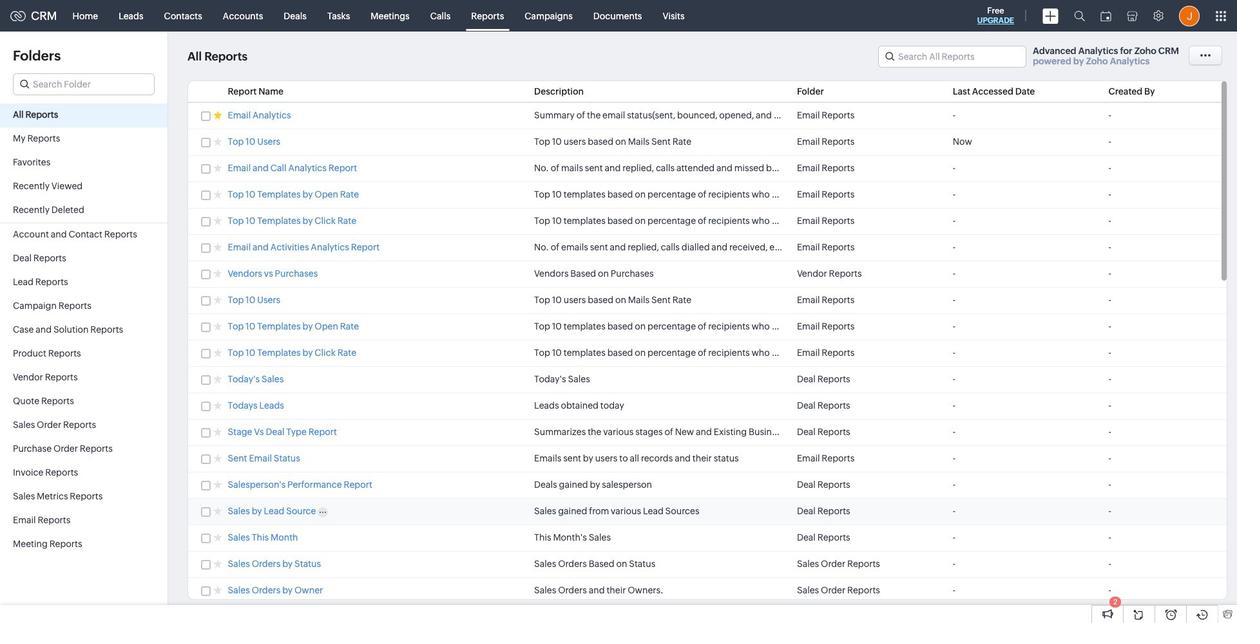 Task type: vqa. For each thing, say whether or not it's contained in the screenshot.
details related to Lead
no



Task type: locate. For each thing, give the bounding box(es) containing it.
create menu image
[[1043, 8, 1059, 24]]

Search All Reports text field
[[879, 46, 1026, 67]]

Search Folder text field
[[14, 74, 154, 95]]

calendar image
[[1101, 11, 1112, 21]]

search element
[[1067, 0, 1093, 32]]



Task type: describe. For each thing, give the bounding box(es) containing it.
logo image
[[10, 11, 26, 21]]

create menu element
[[1035, 0, 1067, 31]]

profile element
[[1172, 0, 1208, 31]]

search image
[[1074, 10, 1085, 21]]

profile image
[[1179, 5, 1200, 26]]



